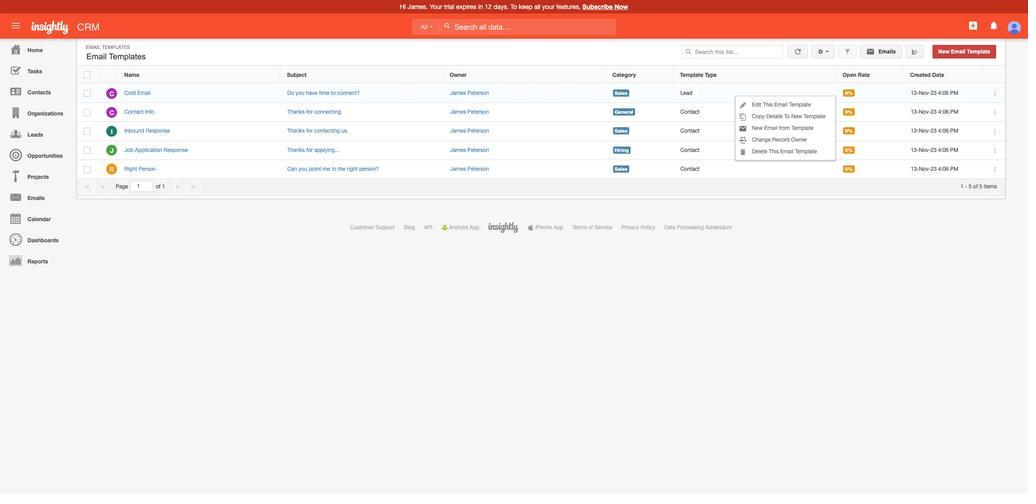 Task type: locate. For each thing, give the bounding box(es) containing it.
thanks for applying...
[[287, 147, 339, 153]]

0 horizontal spatial of
[[156, 184, 161, 190]]

template down change record owner link
[[795, 149, 817, 155]]

1 horizontal spatial to
[[784, 113, 790, 120]]

2 vertical spatial sales
[[615, 166, 628, 172]]

1 thanks from the top
[[287, 109, 305, 115]]

1 vertical spatial you
[[299, 166, 307, 172]]

inbound response
[[124, 128, 170, 134]]

0 vertical spatial new
[[939, 49, 950, 55]]

1 horizontal spatial 1
[[961, 184, 964, 190]]

1 horizontal spatial app
[[554, 225, 563, 231]]

iphone app link
[[528, 225, 563, 231]]

1 james from the top
[[450, 90, 466, 96]]

0 vertical spatial this
[[763, 102, 773, 108]]

c left cold
[[110, 90, 114, 98]]

4 0% from the top
[[845, 147, 853, 153]]

3 4:06 from the top
[[939, 128, 949, 134]]

3 0% from the top
[[845, 128, 853, 134]]

1 23 from the top
[[931, 90, 937, 96]]

contact for j
[[681, 147, 700, 153]]

open
[[843, 72, 857, 78]]

response right "application"
[[164, 147, 188, 153]]

for inside c "row"
[[306, 109, 313, 115]]

for left applying...
[[306, 147, 313, 153]]

calendar
[[27, 216, 51, 223]]

2 13- from the top
[[911, 109, 919, 115]]

1 james peterson from the top
[[450, 90, 489, 96]]

1 contact cell from the top
[[674, 103, 837, 122]]

response
[[146, 128, 170, 134], [164, 147, 188, 153]]

3 23 from the top
[[931, 128, 937, 134]]

0 vertical spatial emails
[[877, 49, 896, 55]]

thanks for connecting
[[287, 109, 341, 115]]

5 13-nov-23 4:06 pm from the top
[[911, 166, 959, 172]]

to inside hi james. your trial expires in 12 days. to keep all your features, subscribe now
[[511, 3, 517, 10]]

projects link
[[2, 166, 72, 187]]

row
[[77, 66, 1005, 83]]

1 app from the left
[[470, 225, 480, 231]]

0 vertical spatial thanks
[[287, 109, 305, 115]]

0% inside j row
[[845, 147, 853, 153]]

2 thanks from the top
[[287, 128, 305, 134]]

13-nov-23 4:06 pm inside "r" row
[[911, 166, 959, 172]]

of right -
[[974, 184, 978, 190]]

3 james peterson link from the top
[[450, 128, 489, 134]]

2 for from the top
[[306, 128, 313, 134]]

iphone app
[[535, 225, 563, 231]]

c row up j row
[[77, 103, 1005, 122]]

c link up i link at top
[[106, 107, 117, 118]]

4 peterson from the top
[[468, 147, 489, 153]]

sales cell down hiring
[[606, 160, 674, 179]]

of right 'terms'
[[588, 225, 593, 231]]

james peterson inside j row
[[450, 147, 489, 153]]

1 vertical spatial to
[[332, 166, 337, 172]]

james peterson inside i 'row'
[[450, 128, 489, 134]]

1 sales from the top
[[615, 90, 628, 96]]

sales cell down general
[[606, 122, 674, 141]]

pm for me
[[951, 166, 959, 172]]

None checkbox
[[84, 71, 91, 78], [84, 109, 91, 116], [84, 71, 91, 78], [84, 109, 91, 116]]

0 vertical spatial to
[[511, 3, 517, 10]]

you right do
[[296, 90, 305, 96]]

application
[[135, 147, 162, 153]]

template right from
[[792, 125, 814, 131]]

for left contacting
[[306, 128, 313, 134]]

can you point me to the right person?
[[287, 166, 379, 172]]

13- for us.
[[911, 128, 919, 134]]

c link for contact info
[[106, 107, 117, 118]]

response inside i 'row'
[[146, 128, 170, 134]]

3 contact cell from the top
[[674, 141, 837, 160]]

sales down category
[[615, 90, 628, 96]]

sales down hiring
[[615, 166, 628, 172]]

0%
[[845, 90, 853, 96], [845, 109, 853, 115], [845, 128, 853, 134], [845, 147, 853, 153], [845, 166, 853, 172]]

c row
[[77, 84, 1005, 103], [77, 103, 1005, 122]]

iphone
[[535, 225, 552, 231]]

2 c from the top
[[110, 109, 114, 117]]

new down copy
[[752, 125, 763, 131]]

13-nov-23 4:06 pm for us.
[[911, 128, 959, 134]]

opportunities
[[27, 153, 63, 159]]

do
[[287, 90, 294, 96]]

crm
[[77, 22, 100, 33]]

1 pm from the top
[[951, 90, 959, 96]]

1 horizontal spatial emails link
[[861, 45, 902, 59]]

sales for r
[[615, 166, 628, 172]]

emails left show sidebar icon
[[877, 49, 896, 55]]

1 c from the top
[[110, 90, 114, 98]]

email templates email templates
[[86, 45, 146, 61]]

sales cell up general
[[606, 84, 674, 103]]

emails up calendar "link"
[[27, 195, 45, 202]]

james inside "r" row
[[450, 166, 466, 172]]

4 pm from the top
[[951, 147, 959, 153]]

5 23 from the top
[[931, 166, 937, 172]]

23 for time
[[931, 90, 937, 96]]

pm inside i 'row'
[[951, 128, 959, 134]]

rate
[[858, 72, 870, 78]]

0% for me
[[845, 166, 853, 172]]

peterson inside j row
[[468, 147, 489, 153]]

5 right -
[[969, 184, 972, 190]]

sales
[[615, 90, 628, 96], [615, 128, 628, 134], [615, 166, 628, 172]]

sales for c
[[615, 90, 628, 96]]

i
[[111, 128, 113, 136]]

search image
[[685, 49, 692, 55]]

all
[[534, 3, 541, 10]]

0 vertical spatial sales cell
[[606, 84, 674, 103]]

4:06 inside "r" row
[[939, 166, 949, 172]]

for left connecting
[[306, 109, 313, 115]]

0 horizontal spatial to
[[511, 3, 517, 10]]

0 vertical spatial c
[[110, 90, 114, 98]]

row group
[[77, 84, 1005, 179]]

right person link
[[124, 166, 160, 172]]

thanks inside j row
[[287, 147, 305, 153]]

projects
[[27, 174, 49, 181]]

thanks down do
[[287, 109, 305, 115]]

4 13-nov-23 4:06 pm from the top
[[911, 147, 959, 153]]

delete this email template link
[[736, 146, 836, 158]]

3 peterson from the top
[[468, 128, 489, 134]]

template inside new email template link
[[967, 49, 991, 55]]

this down change record owner
[[769, 149, 779, 155]]

2 4:06 from the top
[[939, 109, 949, 115]]

0 horizontal spatial emails link
[[2, 187, 72, 208]]

1 0% cell from the top
[[837, 84, 904, 103]]

0 vertical spatial you
[[296, 90, 305, 96]]

you inside "r" row
[[299, 166, 307, 172]]

thanks for c
[[287, 109, 305, 115]]

of right 1 "field"
[[156, 184, 161, 190]]

Search all data.... text field
[[439, 19, 617, 35]]

1 vertical spatial sales cell
[[606, 122, 674, 141]]

for inside i 'row'
[[306, 128, 313, 134]]

james
[[450, 90, 466, 96], [450, 109, 466, 115], [450, 128, 466, 134], [450, 147, 466, 153], [450, 166, 466, 172]]

contact inside j row
[[681, 147, 700, 153]]

2 contact cell from the top
[[674, 122, 837, 141]]

13- inside i 'row'
[[911, 128, 919, 134]]

general
[[615, 109, 633, 115]]

leads
[[27, 131, 43, 138]]

james peterson
[[450, 90, 489, 96], [450, 109, 489, 115], [450, 128, 489, 134], [450, 147, 489, 153], [450, 166, 489, 172]]

edit this email template
[[752, 102, 811, 108]]

23
[[931, 90, 937, 96], [931, 109, 937, 115], [931, 128, 937, 134], [931, 147, 937, 153], [931, 166, 937, 172]]

13- for me
[[911, 166, 919, 172]]

to right me
[[332, 166, 337, 172]]

emails link down projects
[[2, 187, 72, 208]]

2 vertical spatial new
[[752, 125, 763, 131]]

0 vertical spatial for
[[306, 109, 313, 115]]

new for new email from template
[[752, 125, 763, 131]]

james inside i 'row'
[[450, 128, 466, 134]]

row group containing c
[[77, 84, 1005, 179]]

4:06 inside j row
[[939, 147, 949, 153]]

1 c link from the top
[[106, 88, 117, 99]]

1 sales cell from the top
[[606, 84, 674, 103]]

5 left items
[[980, 184, 983, 190]]

page
[[116, 184, 128, 190]]

job application response link
[[124, 147, 192, 153]]

c
[[110, 90, 114, 98], [110, 109, 114, 117]]

response up the job application response link
[[146, 128, 170, 134]]

3 james peterson from the top
[[450, 128, 489, 134]]

13-nov-23 4:06 pm inside j row
[[911, 147, 959, 153]]

this right edit
[[763, 102, 773, 108]]

3 nov- from the top
[[919, 128, 931, 134]]

new up the new email from template 'link'
[[792, 113, 802, 120]]

lead
[[681, 90, 693, 96]]

2 sales cell from the top
[[606, 122, 674, 141]]

data processing addendum
[[664, 225, 732, 231]]

3 13-nov-23 4:06 pm from the top
[[911, 128, 959, 134]]

1 c row from the top
[[77, 84, 1005, 103]]

13-nov-23 4:06 pm cell
[[904, 84, 983, 103], [904, 103, 983, 122], [904, 122, 983, 141], [904, 141, 983, 160], [904, 160, 983, 179]]

organizations link
[[2, 102, 72, 123]]

4 james from the top
[[450, 147, 466, 153]]

new up date
[[939, 49, 950, 55]]

5 0% cell from the top
[[837, 160, 904, 179]]

4 contact cell from the top
[[674, 160, 837, 179]]

template down notifications image
[[967, 49, 991, 55]]

4:06
[[939, 90, 949, 96], [939, 109, 949, 115], [939, 128, 949, 134], [939, 147, 949, 153], [939, 166, 949, 172]]

app right iphone
[[554, 225, 563, 231]]

r link
[[106, 164, 117, 175]]

2 13-nov-23 4:06 pm from the top
[[911, 109, 959, 115]]

3 sales cell from the top
[[606, 160, 674, 179]]

1 0% from the top
[[845, 90, 853, 96]]

0 horizontal spatial app
[[470, 225, 480, 231]]

0 vertical spatial sales
[[615, 90, 628, 96]]

2 13-nov-23 4:06 pm cell from the top
[[904, 103, 983, 122]]

13-nov-23 4:06 pm cell for time
[[904, 84, 983, 103]]

james peterson for us.
[[450, 128, 489, 134]]

from
[[779, 125, 790, 131]]

time
[[319, 90, 329, 96]]

contact inside i 'row'
[[681, 128, 700, 134]]

cold email
[[124, 90, 151, 96]]

new email template
[[939, 49, 991, 55]]

contact inside "r" row
[[681, 166, 700, 172]]

1 13-nov-23 4:06 pm from the top
[[911, 90, 959, 96]]

sales inside "r" row
[[615, 166, 628, 172]]

to inside "r" row
[[332, 166, 337, 172]]

1 nov- from the top
[[919, 90, 931, 96]]

for for c
[[306, 109, 313, 115]]

nov- inside "r" row
[[919, 166, 931, 172]]

1 horizontal spatial owner
[[791, 137, 807, 143]]

you inside c "row"
[[296, 90, 305, 96]]

peterson inside "r" row
[[468, 166, 489, 172]]

emails
[[877, 49, 896, 55], [27, 195, 45, 202]]

column header
[[100, 66, 118, 83]]

thanks inside c "row"
[[287, 109, 305, 115]]

you
[[296, 90, 305, 96], [299, 166, 307, 172]]

0% inside i 'row'
[[845, 128, 853, 134]]

to left keep
[[511, 3, 517, 10]]

0% inside "r" row
[[845, 166, 853, 172]]

5 nov- from the top
[[919, 166, 931, 172]]

nov- inside j row
[[919, 147, 931, 153]]

1 4:06 from the top
[[939, 90, 949, 96]]

emails link up rate
[[861, 45, 902, 59]]

sales cell
[[606, 84, 674, 103], [606, 122, 674, 141], [606, 160, 674, 179]]

1 vertical spatial to
[[784, 113, 790, 120]]

can you point me to the right person? link
[[287, 166, 379, 172]]

hi james. your trial expires in 12 days. to keep all your features, subscribe now
[[400, 3, 628, 10]]

1 vertical spatial this
[[769, 149, 779, 155]]

1 peterson from the top
[[468, 90, 489, 96]]

r row
[[77, 160, 1005, 179]]

1 left -
[[961, 184, 964, 190]]

c link left cold
[[106, 88, 117, 99]]

you right can
[[299, 166, 307, 172]]

0 horizontal spatial new
[[752, 125, 763, 131]]

template inside "copy details to new template" link
[[804, 113, 826, 120]]

2 app from the left
[[554, 225, 563, 231]]

organizations
[[27, 110, 63, 117]]

dashboards
[[27, 237, 59, 244]]

0 vertical spatial owner
[[450, 72, 467, 78]]

1 vertical spatial sales
[[615, 128, 628, 134]]

to inside c "row"
[[331, 90, 336, 96]]

c row up i 'row' on the top of the page
[[77, 84, 1005, 103]]

james peterson for time
[[450, 90, 489, 96]]

processing
[[677, 225, 704, 231]]

2 c link from the top
[[106, 107, 117, 118]]

3 for from the top
[[306, 147, 313, 153]]

2 james peterson from the top
[[450, 109, 489, 115]]

5 james from the top
[[450, 166, 466, 172]]

0 horizontal spatial 5
[[969, 184, 972, 190]]

4 james peterson from the top
[[450, 147, 489, 153]]

5 james peterson from the top
[[450, 166, 489, 172]]

23 inside j row
[[931, 147, 937, 153]]

edit
[[752, 102, 762, 108]]

to up the new email from template 'link'
[[784, 113, 790, 120]]

3 0% cell from the top
[[837, 122, 904, 141]]

api link
[[424, 225, 433, 231]]

contact cell
[[674, 103, 837, 122], [674, 122, 837, 141], [674, 141, 837, 160], [674, 160, 837, 179]]

name
[[124, 72, 139, 78]]

1 vertical spatial thanks
[[287, 128, 305, 134]]

1 vertical spatial c link
[[106, 107, 117, 118]]

1 for from the top
[[306, 109, 313, 115]]

23 inside i 'row'
[[931, 128, 937, 134]]

4 23 from the top
[[931, 147, 937, 153]]

show sidebar image
[[912, 49, 918, 55]]

2 james from the top
[[450, 109, 466, 115]]

1 vertical spatial response
[[164, 147, 188, 153]]

1 vertical spatial c
[[110, 109, 114, 117]]

4 4:06 from the top
[[939, 147, 949, 153]]

items
[[984, 184, 997, 190]]

13-nov-23 4:06 pm
[[911, 90, 959, 96], [911, 109, 959, 115], [911, 128, 959, 134], [911, 147, 959, 153], [911, 166, 959, 172]]

4 nov- from the top
[[919, 147, 931, 153]]

contacting
[[314, 128, 340, 134]]

cell
[[77, 84, 100, 103]]

right
[[124, 166, 137, 172]]

3 sales from the top
[[615, 166, 628, 172]]

for for i
[[306, 128, 313, 134]]

5 james peterson link from the top
[[450, 166, 489, 172]]

5 4:06 from the top
[[939, 166, 949, 172]]

sales cell for i
[[606, 122, 674, 141]]

the
[[338, 166, 346, 172]]

for
[[306, 109, 313, 115], [306, 128, 313, 134], [306, 147, 313, 153]]

cold email link
[[124, 90, 155, 96]]

sales inside i 'row'
[[615, 128, 628, 134]]

5 peterson from the top
[[468, 166, 489, 172]]

13-nov-23 4:06 pm inside i 'row'
[[911, 128, 959, 134]]

to right time
[[331, 90, 336, 96]]

new inside 'link'
[[752, 125, 763, 131]]

job application response
[[124, 147, 188, 153]]

lead cell
[[674, 84, 837, 103]]

12
[[485, 3, 492, 10]]

0% cell
[[837, 84, 904, 103], [837, 103, 904, 122], [837, 122, 904, 141], [837, 141, 904, 160], [837, 160, 904, 179]]

thanks up can
[[287, 147, 305, 153]]

0 vertical spatial to
[[331, 90, 336, 96]]

3 13-nov-23 4:06 pm cell from the top
[[904, 122, 983, 141]]

2 vertical spatial for
[[306, 147, 313, 153]]

template up copy details to new template
[[789, 102, 811, 108]]

james peterson link for us.
[[450, 128, 489, 134]]

3 thanks from the top
[[287, 147, 305, 153]]

contact for c
[[681, 109, 700, 115]]

template up the new email from template 'link'
[[804, 113, 826, 120]]

blog link
[[404, 225, 415, 231]]

5 pm from the top
[[951, 166, 959, 172]]

app right android
[[470, 225, 480, 231]]

1 vertical spatial emails
[[27, 195, 45, 202]]

navigation
[[0, 39, 72, 272]]

2 nov- from the top
[[919, 109, 931, 115]]

sales inside c "row"
[[615, 90, 628, 96]]

13-nov-23 4:06 pm for time
[[911, 90, 959, 96]]

android app
[[449, 225, 480, 231]]

template up the lead
[[680, 72, 704, 78]]

nov- inside i 'row'
[[919, 128, 931, 134]]

13- inside "r" row
[[911, 166, 919, 172]]

None checkbox
[[84, 90, 91, 97], [84, 128, 91, 135], [84, 147, 91, 154], [84, 166, 91, 173], [84, 90, 91, 97], [84, 128, 91, 135], [84, 147, 91, 154], [84, 166, 91, 173]]

change
[[752, 137, 771, 143]]

Search this list... text field
[[682, 45, 784, 59]]

2 vertical spatial thanks
[[287, 147, 305, 153]]

nov-
[[919, 90, 931, 96], [919, 109, 931, 115], [919, 128, 931, 134], [919, 147, 931, 153], [919, 166, 931, 172]]

template inside row
[[680, 72, 704, 78]]

4:06 inside i 'row'
[[939, 128, 949, 134]]

peterson inside i 'row'
[[468, 128, 489, 134]]

for inside j row
[[306, 147, 313, 153]]

1 13-nov-23 4:06 pm cell from the top
[[904, 84, 983, 103]]

home
[[27, 47, 43, 54]]

contact info link
[[124, 109, 159, 115]]

james peterson link for me
[[450, 166, 489, 172]]

1 right 1 "field"
[[162, 184, 165, 190]]

4 13-nov-23 4:06 pm cell from the top
[[904, 141, 983, 160]]

pm inside "r" row
[[951, 166, 959, 172]]

thanks up the thanks for applying...
[[287, 128, 305, 134]]

5 13- from the top
[[911, 166, 919, 172]]

to
[[331, 90, 336, 96], [332, 166, 337, 172]]

5 0% from the top
[[845, 166, 853, 172]]

all
[[421, 23, 428, 31]]

0 horizontal spatial owner
[[450, 72, 467, 78]]

1 james peterson link from the top
[[450, 90, 489, 96]]

privacy policy link
[[622, 225, 655, 231]]

2 vertical spatial sales cell
[[606, 160, 674, 179]]

13-nov-23 4:06 pm for me
[[911, 166, 959, 172]]

3 pm from the top
[[951, 128, 959, 134]]

1 vertical spatial for
[[306, 128, 313, 134]]

type
[[705, 72, 717, 78]]

james.
[[408, 3, 428, 10]]

5 13-nov-23 4:06 pm cell from the top
[[904, 160, 983, 179]]

peterson
[[468, 90, 489, 96], [468, 109, 489, 115], [468, 128, 489, 134], [468, 147, 489, 153], [468, 166, 489, 172]]

james peterson inside "r" row
[[450, 166, 489, 172]]

4:06 for me
[[939, 166, 949, 172]]

3 james from the top
[[450, 128, 466, 134]]

c up i link at top
[[110, 109, 114, 117]]

13-
[[911, 90, 919, 96], [911, 109, 919, 115], [911, 128, 919, 134], [911, 147, 919, 153], [911, 166, 919, 172]]

1 vertical spatial new
[[792, 113, 802, 120]]

terms
[[572, 225, 587, 231]]

3 13- from the top
[[911, 128, 919, 134]]

info
[[145, 109, 154, 115]]

copy details to new template
[[752, 113, 826, 120]]

2 sales from the top
[[615, 128, 628, 134]]

0 vertical spatial response
[[146, 128, 170, 134]]

subscribe
[[583, 3, 613, 10]]

thanks inside i 'row'
[[287, 128, 305, 134]]

23 inside "r" row
[[931, 166, 937, 172]]

2 horizontal spatial new
[[939, 49, 950, 55]]

1 13- from the top
[[911, 90, 919, 96]]

policy
[[641, 225, 655, 231]]

sales up hiring
[[615, 128, 628, 134]]

0 vertical spatial c link
[[106, 88, 117, 99]]

dashboards link
[[2, 229, 72, 250]]

1 horizontal spatial 5
[[980, 184, 983, 190]]

you for c
[[296, 90, 305, 96]]

4 13- from the top
[[911, 147, 919, 153]]



Task type: vqa. For each thing, say whether or not it's contained in the screenshot.


Task type: describe. For each thing, give the bounding box(es) containing it.
template type
[[680, 72, 717, 78]]

2 pm from the top
[[951, 109, 959, 115]]

thanks for connecting link
[[287, 109, 341, 115]]

13- for time
[[911, 90, 919, 96]]

record
[[772, 137, 790, 143]]

2 horizontal spatial of
[[974, 184, 978, 190]]

1 vertical spatial templates
[[109, 52, 146, 61]]

delete
[[752, 149, 768, 155]]

owner inside row
[[450, 72, 467, 78]]

category
[[613, 72, 636, 78]]

terms of service link
[[572, 225, 613, 231]]

row containing name
[[77, 66, 1005, 83]]

i row
[[77, 122, 1005, 141]]

1 - 5 of 5 items
[[961, 184, 997, 190]]

do you have time to connect?
[[287, 90, 360, 96]]

now
[[615, 3, 628, 10]]

hiring cell
[[606, 141, 674, 160]]

notifications image
[[989, 20, 999, 31]]

1 horizontal spatial new
[[792, 113, 802, 120]]

email inside c "row"
[[137, 90, 151, 96]]

j link
[[106, 145, 117, 156]]

-
[[965, 184, 968, 190]]

template inside delete this email template link
[[795, 149, 817, 155]]

1 horizontal spatial of
[[588, 225, 593, 231]]

contact for r
[[681, 166, 700, 172]]

c for contact info
[[110, 109, 114, 117]]

23 for us.
[[931, 128, 937, 134]]

new email from template
[[752, 125, 814, 131]]

subscribe now link
[[583, 3, 628, 10]]

0 vertical spatial emails link
[[861, 45, 902, 59]]

j row
[[77, 141, 1005, 160]]

0 horizontal spatial 1
[[162, 184, 165, 190]]

app for android app
[[470, 225, 480, 231]]

person?
[[359, 166, 379, 172]]

point
[[309, 166, 321, 172]]

pm for time
[[951, 90, 959, 96]]

reports
[[27, 258, 48, 265]]

4:06 for time
[[939, 90, 949, 96]]

connect?
[[337, 90, 360, 96]]

data
[[664, 225, 676, 231]]

trial
[[444, 3, 454, 10]]

james inside j row
[[450, 147, 466, 153]]

leads link
[[2, 123, 72, 145]]

2 0% cell from the top
[[837, 103, 904, 122]]

13- inside j row
[[911, 147, 919, 153]]

j
[[110, 147, 114, 155]]

contacts
[[27, 89, 51, 96]]

2 23 from the top
[[931, 109, 937, 115]]

calendar link
[[2, 208, 72, 229]]

response inside j row
[[164, 147, 188, 153]]

4 0% cell from the top
[[837, 141, 904, 160]]

inbound
[[124, 128, 144, 134]]

4 james peterson link from the top
[[450, 147, 489, 153]]

thanks for i
[[287, 128, 305, 134]]

app for iphone app
[[554, 225, 563, 231]]

c for cold email
[[110, 90, 114, 98]]

contact cell for i
[[674, 122, 837, 141]]

13-nov-23 4:06 pm cell for me
[[904, 160, 983, 179]]

0% for time
[[845, 90, 853, 96]]

james peterson for me
[[450, 166, 489, 172]]

you for r
[[299, 166, 307, 172]]

contact info
[[124, 109, 154, 115]]

home link
[[2, 39, 72, 60]]

reports link
[[2, 250, 72, 272]]

0% cell for time
[[837, 84, 904, 103]]

hi
[[400, 3, 406, 10]]

1 vertical spatial emails link
[[2, 187, 72, 208]]

refresh list image
[[794, 49, 802, 55]]

terms of service
[[572, 225, 613, 231]]

date
[[932, 72, 945, 78]]

right
[[347, 166, 358, 172]]

tasks link
[[2, 60, 72, 81]]

of 1
[[156, 184, 165, 190]]

sales for i
[[615, 128, 628, 134]]

support
[[375, 225, 395, 231]]

your
[[542, 3, 555, 10]]

contacts link
[[2, 81, 72, 102]]

job
[[124, 147, 134, 153]]

0 vertical spatial templates
[[102, 45, 130, 50]]

have
[[306, 90, 318, 96]]

james for us.
[[450, 128, 466, 134]]

peterson for time
[[468, 90, 489, 96]]

to for c
[[331, 90, 336, 96]]

person
[[139, 166, 156, 172]]

thanks for j
[[287, 147, 305, 153]]

1 5 from the left
[[969, 184, 972, 190]]

pm inside j row
[[951, 147, 959, 153]]

0% cell for us.
[[837, 122, 904, 141]]

copy details to new template link
[[736, 111, 836, 122]]

sales cell for r
[[606, 160, 674, 179]]

cold
[[124, 90, 136, 96]]

template inside the new email from template 'link'
[[792, 125, 814, 131]]

android
[[449, 225, 468, 231]]

white image
[[444, 23, 450, 29]]

peterson for me
[[468, 166, 489, 172]]

new for new email template
[[939, 49, 950, 55]]

thanks for contacting us.
[[287, 128, 349, 134]]

features,
[[557, 3, 581, 10]]

thanks for applying... link
[[287, 147, 339, 153]]

pm for us.
[[951, 128, 959, 134]]

contact cell for c
[[674, 103, 837, 122]]

can
[[287, 166, 297, 172]]

blog
[[404, 225, 415, 231]]

template inside edit this email template link
[[789, 102, 811, 108]]

service
[[595, 225, 613, 231]]

addendum
[[706, 225, 732, 231]]

privacy
[[622, 225, 639, 231]]

copy
[[752, 113, 765, 120]]

2 james peterson link from the top
[[450, 109, 489, 115]]

nov- for us.
[[919, 128, 931, 134]]

customer support
[[350, 225, 395, 231]]

days.
[[494, 3, 509, 10]]

new email template link
[[933, 45, 996, 59]]

0 horizontal spatial emails
[[27, 195, 45, 202]]

nov- for time
[[919, 90, 931, 96]]

13-nov-23 4:06 pm cell for us.
[[904, 122, 983, 141]]

peterson for us.
[[468, 128, 489, 134]]

james for me
[[450, 166, 466, 172]]

sales cell for c
[[606, 84, 674, 103]]

keep
[[519, 3, 533, 10]]

connecting
[[314, 109, 341, 115]]

23 for me
[[931, 166, 937, 172]]

0% for us.
[[845, 128, 853, 134]]

applying...
[[314, 147, 339, 153]]

new email from template link
[[736, 122, 836, 134]]

in
[[478, 3, 483, 10]]

1 vertical spatial owner
[[791, 137, 807, 143]]

2 c row from the top
[[77, 103, 1005, 122]]

contact for i
[[681, 128, 700, 134]]

1 horizontal spatial emails
[[877, 49, 896, 55]]

2 5 from the left
[[980, 184, 983, 190]]

created
[[910, 72, 931, 78]]

contact cell for r
[[674, 160, 837, 179]]

navigation containing home
[[0, 39, 72, 272]]

nov- for me
[[919, 166, 931, 172]]

customer support link
[[350, 225, 395, 231]]

opportunities link
[[2, 145, 72, 166]]

email inside 'link'
[[765, 125, 778, 131]]

contact cell for j
[[674, 141, 837, 160]]

details
[[767, 113, 783, 120]]

4:06 for us.
[[939, 128, 949, 134]]

for for j
[[306, 147, 313, 153]]

2 0% from the top
[[845, 109, 853, 115]]

this for edit
[[763, 102, 773, 108]]

2 peterson from the top
[[468, 109, 489, 115]]

show list view filters image
[[845, 49, 851, 55]]

0% cell for me
[[837, 160, 904, 179]]

c link for cold email
[[106, 88, 117, 99]]

privacy policy
[[622, 225, 655, 231]]

cog image
[[818, 49, 824, 55]]

r
[[110, 166, 114, 174]]

android app link
[[442, 225, 480, 231]]

to for r
[[332, 166, 337, 172]]

general cell
[[606, 103, 674, 122]]

james peterson link for time
[[450, 90, 489, 96]]

this for delete
[[769, 149, 779, 155]]

change record owner link
[[736, 134, 836, 146]]

customer
[[350, 225, 374, 231]]

inbound response link
[[124, 128, 175, 134]]

us.
[[341, 128, 349, 134]]

james for time
[[450, 90, 466, 96]]

i link
[[106, 126, 117, 137]]

delete this email template
[[752, 149, 817, 155]]

1 field
[[131, 182, 153, 192]]



